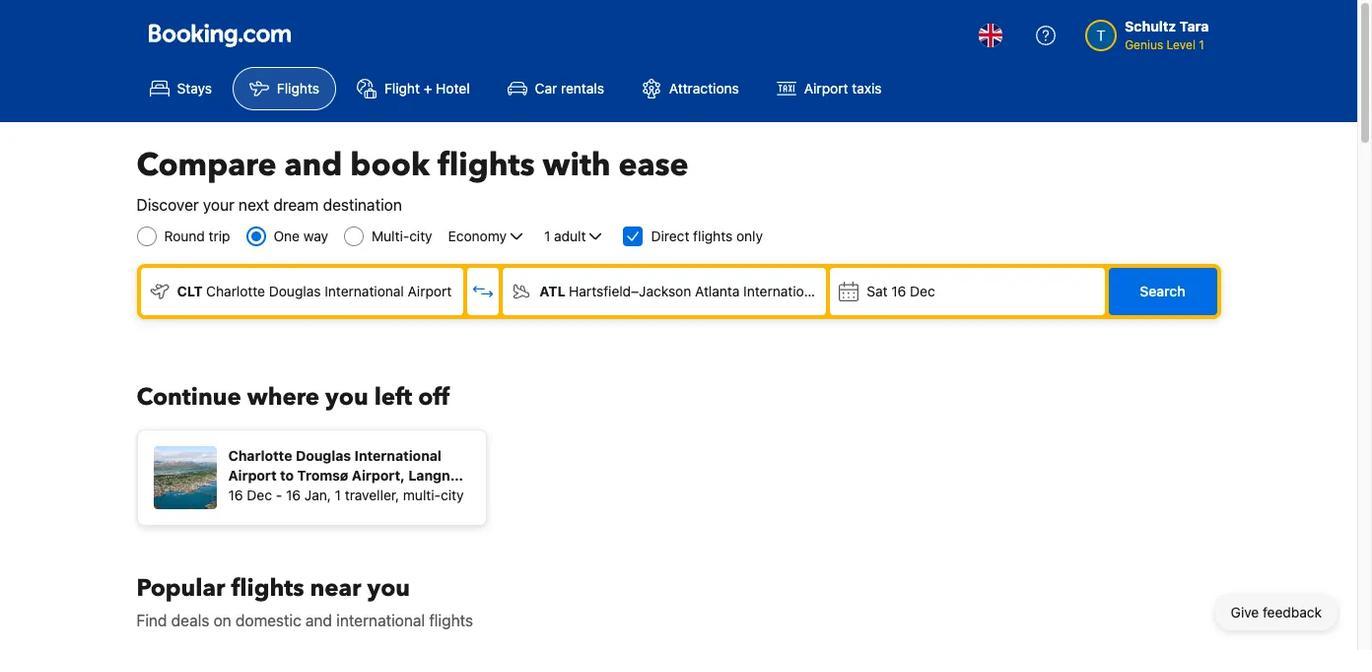 Task type: describe. For each thing, give the bounding box(es) containing it.
popular
[[137, 573, 225, 605]]

on
[[213, 612, 231, 630]]

car rentals link
[[490, 67, 621, 110]]

one way
[[274, 228, 328, 244]]

near
[[310, 573, 361, 605]]

you inside popular flights near you find deals on domestic and international flights
[[367, 573, 410, 605]]

0 vertical spatial city
[[409, 228, 432, 244]]

dream
[[273, 196, 319, 214]]

book
[[350, 144, 430, 187]]

off
[[418, 381, 450, 414]]

1 horizontal spatial 16
[[286, 487, 301, 504]]

search button
[[1108, 268, 1217, 315]]

destination
[[323, 196, 402, 214]]

give feedback button
[[1215, 595, 1338, 631]]

attractions
[[669, 80, 739, 97]]

flights right international
[[429, 612, 473, 630]]

deals
[[171, 612, 209, 630]]

tara
[[1180, 18, 1209, 34]]

flight + hotel link
[[340, 67, 487, 110]]

16 dec - 16 jan, 1 traveller, multi-city link
[[153, 435, 482, 510]]

dec inside sat 16 dec dropdown button
[[910, 283, 935, 300]]

+
[[424, 80, 432, 97]]

1 inside the schultz tara genius level 1
[[1199, 37, 1204, 52]]

your
[[203, 196, 234, 214]]

popular flights near you find deals on domestic and international flights
[[137, 573, 473, 630]]

give feedback
[[1231, 604, 1322, 621]]

level
[[1167, 37, 1196, 52]]

continue where you left off
[[137, 381, 450, 414]]

feedback
[[1263, 604, 1322, 621]]

clt
[[177, 283, 203, 300]]

round
[[164, 228, 205, 244]]

atl hartsfield–jackson atlanta international airport
[[539, 283, 871, 300]]

schultz
[[1125, 18, 1176, 34]]

1 inside popup button
[[544, 228, 550, 244]]

0 vertical spatial you
[[325, 381, 368, 414]]

search
[[1140, 283, 1185, 300]]

direct
[[651, 228, 689, 244]]

compare
[[137, 144, 276, 187]]

flights left only
[[693, 228, 733, 244]]

0 horizontal spatial 16
[[228, 487, 243, 504]]

atlanta
[[695, 283, 740, 300]]

airport for atl hartsfield–jackson atlanta international airport
[[826, 283, 871, 300]]

16 dec - 16 jan, 1 traveller, multi-city
[[228, 487, 464, 504]]

rentals
[[561, 80, 604, 97]]

and inside compare and book flights with ease discover your next dream destination
[[284, 144, 342, 187]]

atl
[[539, 283, 565, 300]]



Task type: locate. For each thing, give the bounding box(es) containing it.
ease
[[619, 144, 689, 187]]

trip
[[209, 228, 230, 244]]

flight
[[384, 80, 420, 97]]

domestic
[[235, 612, 301, 630]]

find
[[137, 612, 167, 630]]

car rentals
[[535, 80, 604, 97]]

1 adult
[[544, 228, 586, 244]]

international down only
[[743, 283, 823, 300]]

1 adult button
[[542, 225, 608, 248]]

traveller,
[[345, 487, 399, 504]]

1 vertical spatial 1
[[544, 228, 550, 244]]

booking.com logo image
[[148, 23, 290, 47], [148, 23, 290, 47]]

and inside popular flights near you find deals on domestic and international flights
[[306, 612, 332, 630]]

multi-city
[[372, 228, 432, 244]]

1 left adult
[[544, 228, 550, 244]]

hotel
[[436, 80, 470, 97]]

flight + hotel
[[384, 80, 470, 97]]

multi-
[[403, 487, 441, 504]]

flights up economy
[[438, 144, 535, 187]]

only
[[736, 228, 763, 244]]

dec inside 16 dec - 16 jan, 1 traveller, multi-city link
[[247, 487, 272, 504]]

16 right the sat
[[891, 283, 906, 300]]

1 horizontal spatial city
[[441, 487, 464, 504]]

flights
[[277, 80, 319, 97]]

0 vertical spatial and
[[284, 144, 342, 187]]

sat 16 dec button
[[830, 268, 1104, 315]]

international for atlanta
[[743, 283, 823, 300]]

2 international from the left
[[743, 283, 823, 300]]

1 horizontal spatial dec
[[910, 283, 935, 300]]

adult
[[554, 228, 586, 244]]

airport taxis link
[[760, 67, 898, 110]]

jan,
[[304, 487, 331, 504]]

you up international
[[367, 573, 410, 605]]

0 horizontal spatial 1
[[335, 487, 341, 504]]

car
[[535, 80, 557, 97]]

0 vertical spatial dec
[[910, 283, 935, 300]]

international
[[336, 612, 425, 630]]

international
[[325, 283, 404, 300], [743, 283, 823, 300]]

16 right -
[[286, 487, 301, 504]]

international down multi-
[[325, 283, 404, 300]]

2 horizontal spatial 1
[[1199, 37, 1204, 52]]

1 vertical spatial city
[[441, 487, 464, 504]]

genius
[[1125, 37, 1163, 52]]

1 horizontal spatial international
[[743, 283, 823, 300]]

flights link
[[233, 67, 336, 110]]

international for douglas
[[325, 283, 404, 300]]

stays link
[[133, 67, 229, 110]]

1 vertical spatial and
[[306, 612, 332, 630]]

flights inside compare and book flights with ease discover your next dream destination
[[438, 144, 535, 187]]

and down near at bottom left
[[306, 612, 332, 630]]

clt charlotte douglas international airport
[[177, 283, 452, 300]]

round trip
[[164, 228, 230, 244]]

give
[[1231, 604, 1259, 621]]

continue
[[137, 381, 241, 414]]

1
[[1199, 37, 1204, 52], [544, 228, 550, 244], [335, 487, 341, 504]]

one
[[274, 228, 300, 244]]

direct flights only
[[651, 228, 763, 244]]

and
[[284, 144, 342, 187], [306, 612, 332, 630]]

1 down tara
[[1199, 37, 1204, 52]]

16 inside dropdown button
[[891, 283, 906, 300]]

2 vertical spatial 1
[[335, 487, 341, 504]]

0 horizontal spatial dec
[[247, 487, 272, 504]]

you
[[325, 381, 368, 414], [367, 573, 410, 605]]

airport for clt charlotte douglas international airport
[[408, 283, 452, 300]]

where
[[247, 381, 319, 414]]

sat 16 dec
[[867, 283, 935, 300]]

next
[[239, 196, 269, 214]]

charlotte
[[206, 283, 265, 300]]

discover
[[137, 196, 199, 214]]

0 horizontal spatial city
[[409, 228, 432, 244]]

stays
[[177, 80, 212, 97]]

city right traveller,
[[441, 487, 464, 504]]

dec
[[910, 283, 935, 300], [247, 487, 272, 504]]

taxis
[[852, 80, 882, 97]]

1 horizontal spatial 1
[[544, 228, 550, 244]]

flights up domestic
[[231, 573, 304, 605]]

2 horizontal spatial 16
[[891, 283, 906, 300]]

1 right jan,
[[335, 487, 341, 504]]

1 vertical spatial you
[[367, 573, 410, 605]]

0 vertical spatial 1
[[1199, 37, 1204, 52]]

city left economy
[[409, 228, 432, 244]]

city
[[409, 228, 432, 244], [441, 487, 464, 504]]

schultz tara genius level 1
[[1125, 18, 1209, 52]]

you left left
[[325, 381, 368, 414]]

with
[[543, 144, 611, 187]]

0 horizontal spatial international
[[325, 283, 404, 300]]

and up dream
[[284, 144, 342, 187]]

multi-
[[372, 228, 409, 244]]

attractions link
[[625, 67, 756, 110]]

douglas
[[269, 283, 321, 300]]

dec right the sat
[[910, 283, 935, 300]]

-
[[276, 487, 282, 504]]

economy
[[448, 228, 507, 244]]

16
[[891, 283, 906, 300], [228, 487, 243, 504], [286, 487, 301, 504]]

16 left -
[[228, 487, 243, 504]]

sat
[[867, 283, 888, 300]]

compare and book flights with ease discover your next dream destination
[[137, 144, 689, 214]]

hartsfield–jackson
[[569, 283, 691, 300]]

1 vertical spatial dec
[[247, 487, 272, 504]]

1 international from the left
[[325, 283, 404, 300]]

way
[[303, 228, 328, 244]]

dec left -
[[247, 487, 272, 504]]

flights
[[438, 144, 535, 187], [693, 228, 733, 244], [231, 573, 304, 605], [429, 612, 473, 630]]

left
[[374, 381, 412, 414]]

airport taxis
[[804, 80, 882, 97]]

airport
[[804, 80, 848, 97], [408, 283, 452, 300], [826, 283, 871, 300]]



Task type: vqa. For each thing, say whether or not it's contained in the screenshot.
city to the top
yes



